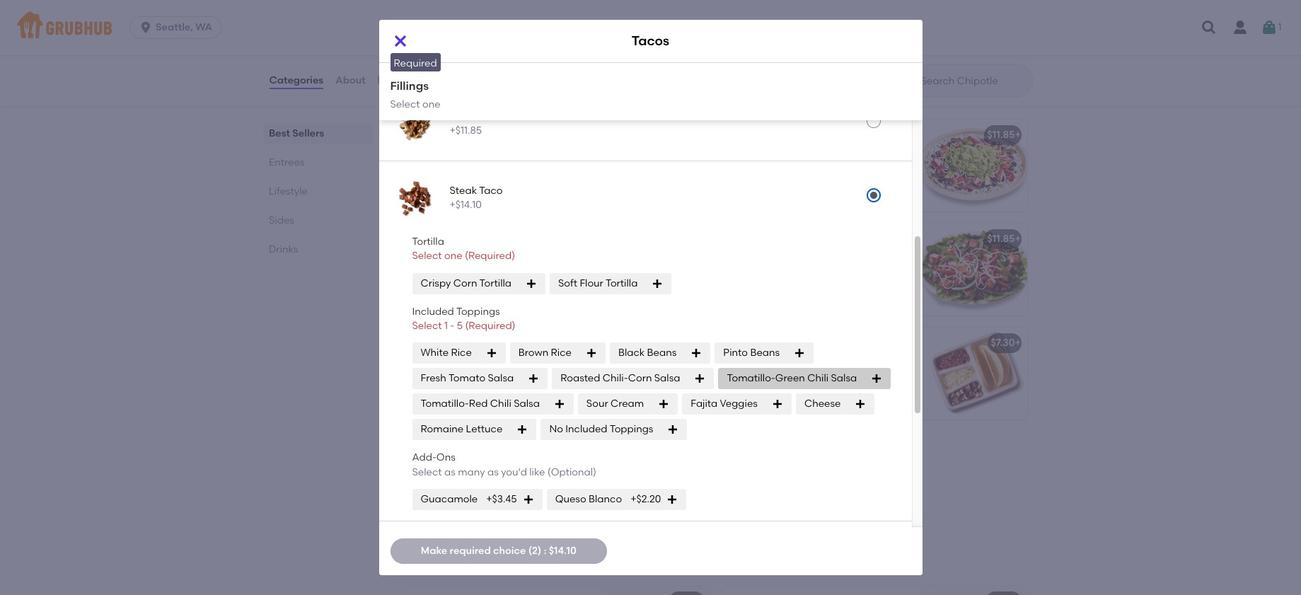 Task type: vqa. For each thing, say whether or not it's contained in the screenshot.
the Drinks
yes



Task type: locate. For each thing, give the bounding box(es) containing it.
1 vertical spatial toppings
[[610, 423, 654, 435]]

svg image left seattle,
[[139, 21, 153, 35]]

salsa
[[488, 372, 514, 384], [655, 372, 681, 384], [831, 372, 857, 384], [514, 398, 540, 410]]

1 vertical spatial juice
[[452, 490, 475, 502]]

beans right black
[[647, 347, 677, 359]]

(2)
[[529, 545, 542, 557]]

2 rice from the left
[[551, 347, 572, 359]]

guacamole
[[831, 357, 886, 369]]

your inside your choice of meat, guacamole or queso, and two toppings to go with a pair of crispy corn or soft flour tortillas.includes fruit or kid's chips and organic juice or milk.
[[730, 357, 751, 369]]

0 vertical spatial toppings
[[457, 306, 500, 318]]

blanco right &
[[489, 8, 523, 20]]

salsa for roasted chili-corn salsa
[[655, 372, 681, 384]]

1 horizontal spatial best
[[422, 323, 440, 333]]

a down guacamole,
[[522, 389, 529, 401]]

1 horizontal spatial grilled
[[834, 152, 863, 164]]

corn
[[454, 277, 477, 289], [628, 372, 652, 384]]

delicious
[[822, 166, 864, 178]]

build
[[756, 337, 780, 349]]

1 beans from the left
[[647, 347, 677, 359]]

2 beans from the left
[[751, 347, 780, 359]]

with left your
[[532, 253, 552, 265]]

(required) inside tortilla select one (required)
[[465, 250, 515, 262]]

0 horizontal spatial fajita
[[540, 268, 565, 280]]

tacos
[[796, 8, 824, 20], [632, 33, 670, 49], [413, 340, 442, 352]]

kid's build your own
[[730, 337, 829, 349]]

beans right pinto
[[751, 347, 780, 359]]

1 horizontal spatial tomatillo-
[[727, 372, 776, 384]]

pinto
[[724, 347, 748, 359]]

best seller for your choice of freshly grilled meat, sofritas, or guacamole, and up to five toppings served in a soft or hard-shell tortilla.
[[422, 323, 465, 333]]

1 horizontal spatial to
[[851, 372, 861, 384]]

and left up
[[526, 374, 545, 386]]

queso down the (optional)
[[555, 493, 587, 505]]

tomatillo- for red
[[421, 398, 469, 410]]

1 vertical spatial kid's
[[489, 476, 510, 488]]

or down up
[[551, 389, 561, 401]]

in up beans,
[[802, 166, 810, 178]]

1 horizontal spatial beans
[[751, 347, 780, 359]]

chips inside your choice of meat, guacamole or queso, and two toppings to go with a pair of crispy corn or soft flour tortillas.includes fruit or kid's chips and organic juice or milk.
[[869, 400, 895, 412]]

kid's
[[730, 337, 754, 349], [413, 441, 436, 453]]

0 horizontal spatial juice
[[452, 490, 475, 502]]

0 vertical spatial in
[[802, 166, 810, 178]]

chips & queso blanco
[[415, 8, 523, 20]]

+$15.75 button
[[379, 13, 912, 86]]

cheese
[[413, 253, 450, 265], [805, 398, 841, 410]]

0 vertical spatial chips
[[869, 400, 895, 412]]

seattle,
[[156, 21, 193, 33]]

cheese for cheese
[[805, 398, 841, 410]]

burrito bowl image
[[921, 120, 1027, 212]]

freshly for in
[[800, 152, 831, 164]]

tomatillo-red chili salsa
[[421, 398, 540, 410]]

chicken taco image
[[393, 101, 439, 147]]

organic inside your choice of meat, guacamole or queso, and two toppings to go with a pair of crispy corn or soft flour tortillas.includes fruit or kid's chips and organic juice or milk.
[[752, 415, 789, 427]]

cheese.
[[837, 209, 874, 221]]

select
[[390, 98, 420, 110], [412, 250, 442, 262], [412, 320, 442, 332], [412, 466, 442, 478]]

steak taco image
[[393, 176, 439, 221]]

1 horizontal spatial meat,
[[549, 360, 577, 372]]

organic
[[752, 415, 789, 427], [413, 490, 450, 502]]

0 vertical spatial 1
[[1279, 21, 1282, 33]]

queso
[[871, 195, 901, 207]]

0 vertical spatial cheese
[[413, 253, 450, 265]]

2 horizontal spatial tacos
[[796, 8, 824, 20]]

of inside cheese in a flour tortilla with your choice of meat, sofritas or fajita veggies and three included sides.
[[448, 268, 457, 280]]

:
[[544, 545, 547, 557]]

0 horizontal spatial chips
[[513, 476, 538, 488]]

1 horizontal spatial chili
[[808, 372, 829, 384]]

1 vertical spatial included
[[566, 423, 608, 435]]

fruit down side
[[456, 476, 475, 488]]

1 vertical spatial (required)
[[465, 320, 516, 332]]

0 vertical spatial grilled
[[834, 152, 863, 164]]

sofritas inside cheese in a flour tortilla with your choice of meat, sofritas or fajita veggies and three included sides.
[[490, 268, 525, 280]]

1 button
[[1262, 15, 1282, 40]]

svg image for sour cream
[[658, 399, 670, 410]]

tortilla select one (required)
[[412, 236, 515, 262]]

taco for chicken taco +$11.85
[[491, 110, 515, 122]]

freshly up delicious
[[800, 152, 831, 164]]

-
[[450, 320, 455, 332]]

0 vertical spatial toppings
[[806, 372, 848, 384]]

one
[[423, 98, 441, 110], [445, 250, 463, 262]]

blanco inside button
[[489, 8, 523, 20]]

best seller
[[739, 115, 782, 125], [422, 323, 465, 333]]

of up beans,
[[788, 152, 798, 164]]

flour right soft
[[580, 277, 604, 289]]

1 vertical spatial seller
[[442, 323, 465, 333]]

seller up rice,
[[759, 115, 782, 125]]

freshly inside your choice of freshly grilled meat or sofritas served in a delicious bowl with rice, beans, or fajita veggies, and topped with guac, salsa, queso blanco, sour cream or cheese.
[[800, 152, 831, 164]]

rice
[[480, 461, 498, 473]]

your
[[730, 152, 751, 164], [783, 337, 804, 349], [730, 357, 751, 369], [413, 360, 434, 372]]

to right up
[[562, 374, 572, 386]]

0 horizontal spatial rice
[[451, 347, 472, 359]]

categories button
[[269, 55, 324, 106]]

brown rice
[[519, 347, 572, 359]]

blanco left +$2.20
[[589, 493, 622, 505]]

$11.85 + for burrito image
[[671, 129, 704, 141]]

taco right chicken
[[491, 110, 515, 122]]

0 horizontal spatial meat,
[[460, 268, 488, 280]]

with
[[730, 181, 750, 193], [789, 195, 809, 207], [532, 253, 552, 265], [878, 372, 898, 384]]

cheese up crispy on the top left
[[413, 253, 450, 265]]

guacamole
[[421, 493, 478, 505]]

toppings up shell
[[432, 389, 475, 401]]

choice
[[754, 152, 786, 164], [413, 268, 445, 280], [754, 357, 786, 369], [436, 360, 469, 372], [493, 545, 526, 557]]

0 vertical spatial milk.
[[828, 415, 850, 427]]

meat, up three
[[460, 268, 488, 280]]

select down fillings
[[390, 98, 420, 110]]

1 vertical spatial in
[[452, 253, 460, 265]]

tomatillo- up romaine on the bottom of the page
[[421, 398, 469, 410]]

and inside the your choice of freshly grilled meat, sofritas, or guacamole, and up to five toppings served in a soft or hard-shell tortilla.
[[526, 374, 545, 386]]

to
[[851, 372, 861, 384], [562, 374, 572, 386]]

choice down the white rice
[[436, 360, 469, 372]]

1 vertical spatial fruit
[[456, 476, 475, 488]]

0 horizontal spatial chili
[[490, 398, 512, 410]]

0 vertical spatial flour
[[472, 253, 495, 265]]

0 horizontal spatial best
[[269, 127, 290, 139]]

0 horizontal spatial queso
[[456, 8, 487, 20]]

fruit down corn
[[812, 400, 831, 412]]

shell
[[440, 403, 461, 415]]

tortilla
[[412, 236, 444, 248], [498, 253, 530, 265], [480, 277, 512, 289], [606, 277, 638, 289]]

0 horizontal spatial flour
[[472, 253, 495, 265]]

0 horizontal spatial toppings
[[432, 389, 475, 401]]

tomatillo-green chili salsa
[[727, 372, 857, 384]]

0 vertical spatial fruit
[[812, 400, 831, 412]]

organic down tortillas.includes on the bottom right
[[752, 415, 789, 427]]

sour
[[587, 398, 608, 410]]

drinks
[[269, 244, 298, 256]]

1 vertical spatial chili
[[490, 398, 512, 410]]

or
[[894, 152, 904, 164], [810, 181, 820, 193], [825, 209, 835, 221], [528, 268, 538, 280], [889, 357, 898, 369], [453, 374, 463, 386], [818, 386, 828, 398], [551, 389, 561, 401], [833, 400, 843, 412], [816, 415, 826, 427], [477, 476, 487, 488], [478, 490, 487, 502]]

1 horizontal spatial entrees
[[402, 87, 457, 104]]

1 horizontal spatial milk.
[[828, 415, 850, 427]]

tortilla down tortilla select one (required) at the left of the page
[[480, 277, 512, 289]]

included down sour
[[566, 423, 608, 435]]

salsa down guacamole
[[831, 372, 857, 384]]

meat, down own
[[800, 357, 828, 369]]

+ for 'kid's build your own' image
[[1015, 337, 1021, 349]]

kid's up with in the left bottom of the page
[[413, 441, 436, 453]]

and
[[730, 195, 749, 207], [452, 282, 471, 294], [764, 372, 783, 384], [526, 374, 545, 386], [730, 415, 749, 427], [501, 461, 520, 473], [541, 476, 560, 488]]

0 vertical spatial served
[[768, 166, 800, 178]]

freshly up guacamole,
[[483, 360, 514, 372]]

your up "queso,"
[[730, 357, 751, 369]]

choice inside your choice of meat, guacamole or queso, and two toppings to go with a pair of crispy corn or soft flour tortillas.includes fruit or kid's chips and organic juice or milk.
[[754, 357, 786, 369]]

milk. inside your choice of meat, guacamole or queso, and two toppings to go with a pair of crispy corn or soft flour tortillas.includes fruit or kid's chips and organic juice or milk.
[[828, 415, 850, 427]]

juice inside with a side of rice and beans. includes fruit or kid's chips and organic juice or milk.
[[452, 490, 475, 502]]

a left delicious
[[813, 166, 819, 178]]

juice down many
[[452, 490, 475, 502]]

chicken
[[450, 110, 489, 122]]

0 vertical spatial seller
[[759, 115, 782, 125]]

tortilla.
[[464, 403, 497, 415]]

0 vertical spatial lifestyle
[[269, 185, 308, 197]]

0 horizontal spatial milk.
[[490, 490, 512, 502]]

grilled down the brown
[[517, 360, 546, 372]]

tortilla inside tortilla select one (required)
[[412, 236, 444, 248]]

Search Chipotle search field
[[920, 74, 1028, 88]]

with right the go
[[878, 372, 898, 384]]

burrito
[[413, 129, 446, 141]]

2 horizontal spatial meat,
[[800, 357, 828, 369]]

veggies
[[720, 398, 758, 410]]

sofritas,
[[413, 374, 451, 386]]

svg image up fajita
[[695, 373, 706, 385]]

best seller for your choice of freshly grilled meat or sofritas served in a delicious bowl with rice, beans, or fajita veggies, and topped with guac, salsa, queso blanco, sour cream or cheese.
[[739, 115, 782, 125]]

1 horizontal spatial soft
[[831, 386, 849, 398]]

taco right steak
[[479, 185, 503, 197]]

kid's left build at the right bottom of the page
[[730, 337, 754, 349]]

grilled inside the your choice of freshly grilled meat, sofritas, or guacamole, and up to five toppings served in a soft or hard-shell tortilla.
[[517, 360, 546, 372]]

1 horizontal spatial fruit
[[812, 400, 831, 412]]

0 vertical spatial (required)
[[465, 250, 515, 262]]

fillings
[[390, 79, 429, 93]]

a inside cheese in a flour tortilla with your choice of meat, sofritas or fajita veggies and three included sides.
[[463, 253, 469, 265]]

0 vertical spatial chili
[[808, 372, 829, 384]]

included inside included toppings select 1 - 5 (required)
[[412, 306, 454, 318]]

choice inside your choice of freshly grilled meat or sofritas served in a delicious bowl with rice, beans, or fajita veggies, and topped with guac, salsa, queso blanco, sour cream or cheese.
[[754, 152, 786, 164]]

a left side
[[438, 461, 444, 473]]

0 vertical spatial tomatillo-
[[727, 372, 776, 384]]

required
[[394, 57, 437, 69]]

1 horizontal spatial fajita
[[822, 181, 847, 193]]

fajita up the sides.
[[540, 268, 565, 280]]

0 horizontal spatial seller
[[442, 323, 465, 333]]

fruit inside your choice of meat, guacamole or queso, and two toppings to go with a pair of crispy corn or soft flour tortillas.includes fruit or kid's chips and organic juice or milk.
[[812, 400, 831, 412]]

choice inside the your choice of freshly grilled meat, sofritas, or guacamole, and up to five toppings served in a soft or hard-shell tortilla.
[[436, 360, 469, 372]]

soft down up
[[531, 389, 549, 401]]

fresh tomato salsa
[[421, 372, 514, 384]]

1 horizontal spatial chips
[[869, 400, 895, 412]]

choice up veggies at top left
[[413, 268, 445, 280]]

seller for sofritas
[[759, 115, 782, 125]]

svg image
[[1201, 19, 1218, 36], [1262, 19, 1279, 36], [392, 33, 409, 50], [526, 278, 537, 289], [652, 278, 664, 289], [486, 348, 497, 359], [691, 348, 702, 359], [872, 373, 883, 385], [554, 399, 565, 410], [772, 399, 784, 410], [517, 424, 528, 436], [668, 424, 679, 436], [523, 494, 534, 505], [667, 494, 678, 505]]

or down many
[[478, 490, 487, 502]]

1 vertical spatial one
[[445, 250, 463, 262]]

2 horizontal spatial best
[[739, 115, 757, 125]]

0 vertical spatial juice
[[791, 415, 814, 427]]

chips
[[869, 400, 895, 412], [513, 476, 538, 488]]

(required) up three
[[465, 250, 515, 262]]

0 vertical spatial organic
[[752, 415, 789, 427]]

1 vertical spatial organic
[[413, 490, 450, 502]]

fajita inside your choice of freshly grilled meat or sofritas served in a delicious bowl with rice, beans, or fajita veggies, and topped with guac, salsa, queso blanco, sour cream or cheese.
[[822, 181, 847, 193]]

+$15.75
[[450, 50, 483, 62]]

flour up three
[[472, 253, 495, 265]]

svg image inside 1 button
[[1262, 19, 1279, 36]]

1 vertical spatial 1
[[445, 320, 448, 332]]

select down add-
[[412, 466, 442, 478]]

taco inside chicken taco +$11.85
[[491, 110, 515, 122]]

fajita down delicious
[[822, 181, 847, 193]]

chili right red in the bottom of the page
[[490, 398, 512, 410]]

fillings select one
[[390, 79, 441, 110]]

one down fillings
[[423, 98, 441, 110]]

or down guacamole
[[833, 400, 843, 412]]

1 vertical spatial milk.
[[490, 490, 512, 502]]

your inside the your choice of freshly grilled meat, sofritas, or guacamole, and up to five toppings served in a soft or hard-shell tortilla.
[[413, 360, 434, 372]]

cheese down tomatillo-green chili salsa
[[805, 398, 841, 410]]

0 horizontal spatial to
[[562, 374, 572, 386]]

fajita
[[822, 181, 847, 193], [540, 268, 565, 280]]

add-
[[412, 452, 437, 464]]

or inside cheese in a flour tortilla with your choice of meat, sofritas or fajita veggies and three included sides.
[[528, 268, 538, 280]]

(required) inside included toppings select 1 - 5 (required)
[[465, 320, 516, 332]]

1 horizontal spatial juice
[[791, 415, 814, 427]]

choice down build at the right bottom of the page
[[754, 357, 786, 369]]

required
[[450, 545, 491, 557]]

organic down 'includes'
[[413, 490, 450, 502]]

0 horizontal spatial lifestyle
[[269, 185, 308, 197]]

served up beans,
[[768, 166, 800, 178]]

chili up corn
[[808, 372, 829, 384]]

beans for black beans
[[647, 347, 677, 359]]

salsa down guacamole,
[[514, 398, 540, 410]]

meat, inside cheese in a flour tortilla with your choice of meat, sofritas or fajita veggies and three included sides.
[[460, 268, 488, 280]]

0 vertical spatial best
[[739, 115, 757, 125]]

make
[[421, 545, 448, 557]]

chips down the flour at the right
[[869, 400, 895, 412]]

queso
[[456, 8, 487, 20], [555, 493, 587, 505]]

tomatillo- up the pair
[[727, 372, 776, 384]]

bowl
[[866, 166, 889, 178]]

kid's for kid's quesadilla
[[413, 441, 436, 453]]

chicken taco +$11.85
[[450, 110, 515, 137]]

one up "crispy corn tortilla"
[[445, 250, 463, 262]]

toppings up 5
[[457, 306, 500, 318]]

your for your choice of freshly grilled meat, sofritas, or guacamole, and up to five toppings served in a soft or hard-shell tortilla.
[[413, 360, 434, 372]]

1 vertical spatial served
[[477, 389, 509, 401]]

1 horizontal spatial 1
[[1279, 21, 1282, 33]]

served
[[768, 166, 800, 178], [477, 389, 509, 401]]

fruit
[[812, 400, 831, 412], [456, 476, 475, 488]]

fruit inside with a side of rice and beans. includes fruit or kid's chips and organic juice or milk.
[[456, 476, 475, 488]]

1 horizontal spatial seller
[[759, 115, 782, 125]]

0 horizontal spatial beans
[[647, 347, 677, 359]]

1 vertical spatial freshly
[[483, 360, 514, 372]]

and up crispy
[[764, 372, 783, 384]]

fresh
[[421, 372, 446, 384]]

kid's quesadilla image
[[604, 432, 710, 524]]

1 horizontal spatial served
[[768, 166, 800, 178]]

queso right &
[[456, 8, 487, 20]]

1 vertical spatial kid's
[[413, 441, 436, 453]]

as
[[445, 466, 456, 478], [488, 466, 499, 478]]

your inside your choice of freshly grilled meat or sofritas served in a delicious bowl with rice, beans, or fajita veggies, and topped with guac, salsa, queso blanco, sour cream or cheese.
[[730, 152, 751, 164]]

salsa for tomatillo-green chili salsa
[[831, 372, 857, 384]]

(optional)
[[548, 466, 597, 478]]

soft inside the your choice of freshly grilled meat, sofritas, or guacamole, and up to five toppings served in a soft or hard-shell tortilla.
[[531, 389, 549, 401]]

1 vertical spatial toppings
[[432, 389, 475, 401]]

0 vertical spatial quesadilla
[[413, 233, 466, 245]]

(required) right 5
[[465, 320, 516, 332]]

kid's for kid's build your own
[[730, 337, 754, 349]]

to left the go
[[851, 372, 861, 384]]

served inside the your choice of freshly grilled meat, sofritas, or guacamole, and up to five toppings served in a soft or hard-shell tortilla.
[[477, 389, 509, 401]]

milk. down 'you'd'
[[490, 490, 512, 502]]

0 horizontal spatial blanco
[[489, 8, 523, 20]]

$4.30
[[676, 337, 702, 349]]

best up rice,
[[739, 115, 757, 125]]

1 vertical spatial tomatillo-
[[421, 398, 469, 410]]

and inside cheese in a flour tortilla with your choice of meat, sofritas or fajita veggies and three included sides.
[[452, 282, 471, 294]]

wholesome bowl image
[[921, 586, 1027, 595]]

1 vertical spatial cheese
[[805, 398, 841, 410]]

svg image
[[139, 21, 153, 35], [586, 348, 597, 359], [794, 348, 806, 359], [528, 373, 540, 385], [695, 373, 706, 385], [658, 399, 670, 410], [855, 399, 867, 410]]

0 vertical spatial included
[[412, 306, 454, 318]]

taco inside steak taco +$14.10
[[479, 185, 503, 197]]

1 vertical spatial entrees
[[269, 156, 304, 168]]

a right the go
[[901, 372, 907, 384]]

1 vertical spatial taco
[[479, 185, 503, 197]]

to inside your choice of meat, guacamole or queso, and two toppings to go with a pair of crispy corn or soft flour tortillas.includes fruit or kid's chips and organic juice or milk.
[[851, 372, 861, 384]]

fajita
[[691, 398, 718, 410]]

soft
[[559, 277, 578, 289]]

or down rice
[[477, 476, 487, 488]]

0 vertical spatial kid's
[[846, 400, 867, 412]]

soft left the flour at the right
[[831, 386, 849, 398]]

corn down the black beans
[[628, 372, 652, 384]]

guacamole,
[[465, 374, 523, 386]]

included
[[412, 306, 454, 318], [566, 423, 608, 435]]

cheese inside cheese in a flour tortilla with your choice of meat, sofritas or fajita veggies and three included sides.
[[413, 253, 450, 265]]

freshly inside the your choice of freshly grilled meat, sofritas, or guacamole, and up to five toppings served in a soft or hard-shell tortilla.
[[483, 360, 514, 372]]

cheese for cheese in a flour tortilla with your choice of meat, sofritas or fajita veggies and three included sides.
[[413, 253, 450, 265]]

in inside your choice of freshly grilled meat or sofritas served in a delicious bowl with rice, beans, or fajita veggies, and topped with guac, salsa, queso blanco, sour cream or cheese.
[[802, 166, 810, 178]]

sides.
[[546, 282, 572, 294]]

best seller up rice,
[[739, 115, 782, 125]]

sofritas up the included
[[490, 268, 525, 280]]

with inside your choice of meat, guacamole or queso, and two toppings to go with a pair of crispy corn or soft flour tortillas.includes fruit or kid's chips and organic juice or milk.
[[878, 372, 898, 384]]

tomatillo- for green
[[727, 372, 776, 384]]

chips inside with a side of rice and beans. includes fruit or kid's chips and organic juice or milk.
[[513, 476, 538, 488]]

toppings down cream
[[610, 423, 654, 435]]

queso,
[[730, 372, 762, 384]]

0 horizontal spatial kid's
[[413, 441, 436, 453]]

juice down corn
[[791, 415, 814, 427]]

meat, inside the your choice of freshly grilled meat, sofritas, or guacamole, and up to five toppings served in a soft or hard-shell tortilla.
[[549, 360, 577, 372]]

best
[[739, 115, 757, 125], [269, 127, 290, 139], [422, 323, 440, 333]]

1 horizontal spatial one
[[445, 250, 463, 262]]

0 vertical spatial queso
[[456, 8, 487, 20]]

0 horizontal spatial in
[[452, 253, 460, 265]]

sofritas up rice,
[[730, 166, 765, 178]]

0 horizontal spatial toppings
[[457, 306, 500, 318]]

tortilla right soft
[[606, 277, 638, 289]]

svg image for pinto beans
[[794, 348, 806, 359]]

of up veggies at top left
[[448, 268, 457, 280]]

0 horizontal spatial grilled
[[517, 360, 546, 372]]

to inside the your choice of freshly grilled meat, sofritas, or guacamole, and up to five toppings served in a soft or hard-shell tortilla.
[[562, 374, 572, 386]]

0 horizontal spatial served
[[477, 389, 509, 401]]

svg image for fresh tomato salsa
[[528, 373, 540, 385]]

1 vertical spatial chips
[[513, 476, 538, 488]]

your left own
[[783, 337, 804, 349]]

1 horizontal spatial sofritas
[[730, 166, 765, 178]]

1 horizontal spatial organic
[[752, 415, 789, 427]]

with inside cheese in a flour tortilla with your choice of meat, sofritas or fajita veggies and three included sides.
[[532, 253, 552, 265]]

black
[[619, 347, 645, 359]]

+
[[698, 129, 704, 141], [1015, 129, 1021, 141], [1015, 233, 1021, 245], [1015, 337, 1021, 349]]

select inside add-ons select as many as you'd like (optional)
[[412, 466, 442, 478]]

one inside the fillings select one
[[423, 98, 441, 110]]

fajita veggies
[[691, 398, 758, 410]]

svg image for cheese
[[855, 399, 867, 410]]

a up "crispy corn tortilla"
[[463, 253, 469, 265]]

chips down beans.
[[513, 476, 538, 488]]

salad image
[[921, 224, 1027, 316]]

of
[[788, 152, 798, 164], [448, 268, 457, 280], [788, 357, 798, 369], [471, 360, 481, 372], [752, 386, 761, 398], [468, 461, 478, 473]]

taco
[[491, 110, 515, 122], [479, 185, 503, 197]]

served down guacamole,
[[477, 389, 509, 401]]

tortilla up crispy on the top left
[[412, 236, 444, 248]]

grilled inside your choice of freshly grilled meat or sofritas served in a delicious bowl with rice, beans, or fajita veggies, and topped with guac, salsa, queso blanco, sour cream or cheese.
[[834, 152, 863, 164]]

tortilla up the included
[[498, 253, 530, 265]]

svg image up roasted
[[586, 348, 597, 359]]

tomatillo-
[[727, 372, 776, 384], [421, 398, 469, 410]]

2 vertical spatial tacos
[[413, 340, 442, 352]]

best seller up the white rice
[[422, 323, 465, 333]]

best for your choice of freshly grilled meat, sofritas, or guacamole, and up to five toppings served in a soft or hard-shell tortilla.
[[422, 323, 440, 333]]

0 horizontal spatial kid's
[[489, 476, 510, 488]]

quesadilla image
[[604, 224, 710, 316]]

$11.85
[[671, 129, 698, 141], [988, 129, 1015, 141], [988, 233, 1015, 245]]

quesadilla down +$14.10
[[413, 233, 466, 245]]

two
[[786, 372, 804, 384]]

your up fresh
[[413, 360, 434, 372]]

choice up rice,
[[754, 152, 786, 164]]

toppings inside your choice of meat, guacamole or queso, and two toppings to go with a pair of crispy corn or soft flour tortillas.includes fruit or kid's chips and organic juice or milk.
[[806, 372, 848, 384]]

one inside tortilla select one (required)
[[445, 250, 463, 262]]

fajita inside cheese in a flour tortilla with your choice of meat, sofritas or fajita veggies and three included sides.
[[540, 268, 565, 280]]

or up the included
[[528, 268, 538, 280]]

0 vertical spatial tacos
[[796, 8, 824, 20]]

as left 'you'd'
[[488, 466, 499, 478]]

1 rice from the left
[[451, 347, 472, 359]]

choice inside cheese in a flour tortilla with your choice of meat, sofritas or fajita veggies and three included sides.
[[413, 268, 445, 280]]

freshly
[[800, 152, 831, 164], [483, 360, 514, 372]]

of inside the your choice of freshly grilled meat, sofritas, or guacamole, and up to five toppings served in a soft or hard-shell tortilla.
[[471, 360, 481, 372]]



Task type: describe. For each thing, give the bounding box(es) containing it.
cheese in a flour tortilla with your choice of meat, sofritas or fajita veggies and three included sides.
[[413, 253, 575, 294]]

a inside your choice of freshly grilled meat or sofritas served in a delicious bowl with rice, beans, or fajita veggies, and topped with guac, salsa, queso blanco, sour cream or cheese.
[[813, 166, 819, 178]]

toppings inside the your choice of freshly grilled meat, sofritas, or guacamole, and up to five toppings served in a soft or hard-shell tortilla.
[[432, 389, 475, 401]]

svg image for brown rice
[[586, 348, 597, 359]]

kid's inside your choice of meat, guacamole or queso, and two toppings to go with a pair of crispy corn or soft flour tortillas.includes fruit or kid's chips and organic juice or milk.
[[846, 400, 867, 412]]

white
[[421, 347, 449, 359]]

a inside the your choice of freshly grilled meat, sofritas, or guacamole, and up to five toppings served in a soft or hard-shell tortilla.
[[522, 389, 529, 401]]

select inside tortilla select one (required)
[[412, 250, 442, 262]]

pair
[[730, 386, 749, 398]]

chili for red
[[490, 398, 512, 410]]

+$3.45
[[486, 493, 517, 505]]

taco for steak taco +$14.10
[[479, 185, 503, 197]]

1 as from the left
[[445, 466, 456, 478]]

in inside the your choice of freshly grilled meat, sofritas, or guacamole, and up to five toppings served in a soft or hard-shell tortilla.
[[511, 389, 520, 401]]

three
[[474, 282, 499, 294]]

1 vertical spatial quesadilla
[[439, 441, 491, 453]]

chips & queso blanco button
[[405, 0, 774, 54]]

1 horizontal spatial included
[[566, 423, 608, 435]]

select inside the fillings select one
[[390, 98, 420, 110]]

add-ons select as many as you'd like (optional)
[[412, 452, 597, 478]]

tacos inside button
[[796, 8, 824, 20]]

sofritas inside your choice of freshly grilled meat or sofritas served in a delicious bowl with rice, beans, or fajita veggies, and topped with guac, salsa, queso blanco, sour cream or cheese.
[[730, 166, 765, 178]]

seller for or
[[442, 323, 465, 333]]

wa
[[196, 21, 212, 33]]

soft flour tortilla
[[559, 277, 638, 289]]

many
[[458, 466, 485, 478]]

1 vertical spatial best
[[269, 127, 290, 139]]

queso inside button
[[456, 8, 487, 20]]

cream
[[611, 398, 644, 410]]

no
[[550, 423, 563, 435]]

queso blanco
[[555, 493, 622, 505]]

includes
[[413, 476, 453, 488]]

$11.85 for salad 'image'
[[988, 233, 1015, 245]]

0 horizontal spatial corn
[[454, 277, 477, 289]]

organic inside with a side of rice and beans. includes fruit or kid's chips and organic juice or milk.
[[413, 490, 450, 502]]

of inside your choice of freshly grilled meat or sofritas served in a delicious bowl with rice, beans, or fajita veggies, and topped with guac, salsa, queso blanco, sour cream or cheese.
[[788, 152, 798, 164]]

$11.85 + for salad 'image'
[[988, 233, 1021, 245]]

1 vertical spatial corn
[[628, 372, 652, 384]]

1 vertical spatial lifestyle
[[402, 553, 464, 571]]

or right fresh
[[453, 374, 463, 386]]

your choice of freshly grilled meat or sofritas served in a delicious bowl with rice, beans, or fajita veggies, and topped with guac, salsa, queso blanco, sour cream or cheese.
[[730, 152, 904, 221]]

juice inside your choice of meat, guacamole or queso, and two toppings to go with a pair of crispy corn or soft flour tortillas.includes fruit or kid's chips and organic juice or milk.
[[791, 415, 814, 427]]

no included toppings
[[550, 423, 654, 435]]

best for your choice of freshly grilled meat or sofritas served in a delicious bowl with rice, beans, or fajita veggies, and topped with guac, salsa, queso blanco, sour cream or cheese.
[[739, 115, 757, 125]]

choice left (2)
[[493, 545, 526, 557]]

+ for salad 'image'
[[1015, 233, 1021, 245]]

tortilla inside cheese in a flour tortilla with your choice of meat, sofritas or fajita veggies and three included sides.
[[498, 253, 530, 265]]

pinto beans
[[724, 347, 780, 359]]

1 vertical spatial flour
[[580, 277, 604, 289]]

0 horizontal spatial entrees
[[269, 156, 304, 168]]

sour
[[769, 209, 789, 221]]

included toppings select 1 - 5 (required)
[[412, 306, 516, 332]]

rice for brown rice
[[551, 347, 572, 359]]

or right corn
[[818, 386, 828, 398]]

tacos button
[[785, 0, 1027, 54]]

topped
[[752, 195, 787, 207]]

lettuce
[[466, 423, 503, 435]]

choice for your choice of freshly grilled meat, sofritas, or guacamole, and up to five toppings served in a soft or hard-shell tortilla.
[[436, 360, 469, 372]]

or down tomatillo-green chili salsa
[[816, 415, 826, 427]]

roasted
[[561, 372, 601, 384]]

included
[[501, 282, 543, 294]]

and down veggies on the bottom right of the page
[[730, 415, 749, 427]]

soft inside your choice of meat, guacamole or queso, and two toppings to go with a pair of crispy corn or soft flour tortillas.includes fruit or kid's chips and organic juice or milk.
[[831, 386, 849, 398]]

or down guac,
[[825, 209, 835, 221]]

a inside with a side of rice and beans. includes fruit or kid's chips and organic juice or milk.
[[438, 461, 444, 473]]

balanced macros bowl image
[[604, 586, 710, 595]]

toppings inside included toppings select 1 - 5 (required)
[[457, 306, 500, 318]]

$7.30
[[991, 337, 1015, 349]]

brown
[[519, 347, 549, 359]]

grilled for meat
[[834, 152, 863, 164]]

your for your choice of freshly grilled meat or sofritas served in a delicious bowl with rice, beans, or fajita veggies, and topped with guac, salsa, queso blanco, sour cream or cheese.
[[730, 152, 751, 164]]

steak taco +$14.10
[[450, 185, 503, 211]]

salsa for tomatillo-red chili salsa
[[514, 398, 540, 410]]

your
[[555, 253, 575, 265]]

you'd
[[501, 466, 527, 478]]

svg image for roasted chili-corn salsa
[[695, 373, 706, 385]]

a inside your choice of meat, guacamole or queso, and two toppings to go with a pair of crispy corn or soft flour tortillas.includes fruit or kid's chips and organic juice or milk.
[[901, 372, 907, 384]]

black beans
[[619, 347, 677, 359]]

side
[[446, 461, 466, 473]]

1 inside included toppings select 1 - 5 (required)
[[445, 320, 448, 332]]

of up two
[[788, 357, 798, 369]]

main navigation navigation
[[0, 0, 1302, 55]]

tortillas.includes
[[730, 400, 810, 412]]

crispy corn tortilla
[[421, 277, 512, 289]]

svg image inside seattle, wa button
[[139, 21, 153, 35]]

$11.85 for burrito image
[[671, 129, 698, 141]]

beans,
[[776, 181, 808, 193]]

and down beans.
[[541, 476, 560, 488]]

freshly for and
[[483, 360, 514, 372]]

or up guac,
[[810, 181, 820, 193]]

roasted chili-corn salsa
[[561, 372, 681, 384]]

make required choice (2) : $14.10
[[421, 545, 577, 557]]

or right guacamole
[[889, 357, 898, 369]]

rice,
[[753, 181, 773, 193]]

with left rice,
[[730, 181, 750, 193]]

like
[[530, 466, 545, 478]]

beans.
[[522, 461, 554, 473]]

your for your choice of meat, guacamole or queso, and two toppings to go with a pair of crispy corn or soft flour tortillas.includes fruit or kid's chips and organic juice or milk.
[[730, 357, 751, 369]]

burrito image
[[604, 120, 710, 212]]

sellers
[[292, 127, 324, 139]]

meat
[[866, 152, 891, 164]]

cream
[[791, 209, 823, 221]]

1 vertical spatial queso
[[555, 493, 587, 505]]

and inside your choice of freshly grilled meat or sofritas served in a delicious bowl with rice, beans, or fajita veggies, and topped with guac, salsa, queso blanco, sour cream or cheese.
[[730, 195, 749, 207]]

veggies,
[[849, 181, 889, 193]]

served inside your choice of freshly grilled meat or sofritas served in a delicious bowl with rice, beans, or fajita veggies, and topped with guac, salsa, queso blanco, sour cream or cheese.
[[768, 166, 800, 178]]

and right rice
[[501, 461, 520, 473]]

5
[[457, 320, 463, 332]]

rice for white rice
[[451, 347, 472, 359]]

five
[[413, 389, 430, 401]]

white rice
[[421, 347, 472, 359]]

grilled for meat,
[[517, 360, 546, 372]]

+$2.20
[[631, 493, 661, 505]]

about
[[336, 74, 366, 86]]

+$11.85
[[450, 125, 482, 137]]

flour inside cheese in a flour tortilla with your choice of meat, sofritas or fajita veggies and three included sides.
[[472, 253, 495, 265]]

kid's build your own image
[[921, 328, 1027, 420]]

sour cream
[[587, 398, 644, 410]]

+$14.10
[[450, 199, 482, 211]]

milk. inside with a side of rice and beans. includes fruit or kid's chips and organic juice or milk.
[[490, 490, 512, 502]]

romaine
[[421, 423, 464, 435]]

sides
[[269, 214, 294, 227]]

chips
[[415, 8, 443, 20]]

1 vertical spatial tacos
[[632, 33, 670, 49]]

crispy
[[764, 386, 792, 398]]

salsa up the tomatillo-red chili salsa
[[488, 372, 514, 384]]

one for fillings
[[423, 98, 441, 110]]

about button
[[335, 55, 366, 106]]

1 horizontal spatial blanco
[[589, 493, 622, 505]]

choice for your choice of meat, guacamole or queso, and two toppings to go with a pair of crispy corn or soft flour tortillas.includes fruit or kid's chips and organic juice or milk.
[[754, 357, 786, 369]]

veggies
[[413, 282, 450, 294]]

seattle, wa
[[156, 21, 212, 33]]

0 horizontal spatial tacos
[[413, 340, 442, 352]]

carne asada taco image
[[393, 27, 439, 72]]

up
[[547, 374, 560, 386]]

tacos image
[[604, 328, 710, 420]]

in inside cheese in a flour tortilla with your choice of meat, sofritas or fajita veggies and three included sides.
[[452, 253, 460, 265]]

one for tortilla
[[445, 250, 463, 262]]

reviews
[[378, 74, 417, 86]]

of inside with a side of rice and beans. includes fruit or kid's chips and organic juice or milk.
[[468, 461, 478, 473]]

hard-
[[413, 403, 440, 415]]

choice for your choice of freshly grilled meat or sofritas served in a delicious bowl with rice, beans, or fajita veggies, and topped with guac, salsa, queso blanco, sour cream or cheese.
[[754, 152, 786, 164]]

select inside included toppings select 1 - 5 (required)
[[412, 320, 442, 332]]

+ for burrito image
[[698, 129, 704, 141]]

1 inside button
[[1279, 21, 1282, 33]]

or right meat at right top
[[894, 152, 904, 164]]

0 vertical spatial entrees
[[402, 87, 457, 104]]

2 as from the left
[[488, 466, 499, 478]]

green
[[776, 372, 805, 384]]

salsa,
[[842, 195, 869, 207]]

chili-
[[603, 372, 628, 384]]

flour
[[851, 386, 872, 398]]

of right the pair
[[752, 386, 761, 398]]

chili for green
[[808, 372, 829, 384]]

your choice of meat, guacamole or queso, and two toppings to go with a pair of crispy corn or soft flour tortillas.includes fruit or kid's chips and organic juice or milk.
[[730, 357, 907, 427]]

ons
[[437, 452, 456, 464]]

best sellers
[[269, 127, 324, 139]]

corn
[[794, 386, 816, 398]]

beans for pinto beans
[[751, 347, 780, 359]]

meat, inside your choice of meat, guacamole or queso, and two toppings to go with a pair of crispy corn or soft flour tortillas.includes fruit or kid's chips and organic juice or milk.
[[800, 357, 828, 369]]

with up cream
[[789, 195, 809, 207]]

seattle, wa button
[[130, 16, 227, 39]]

kid's inside with a side of rice and beans. includes fruit or kid's chips and organic juice or milk.
[[489, 476, 510, 488]]



